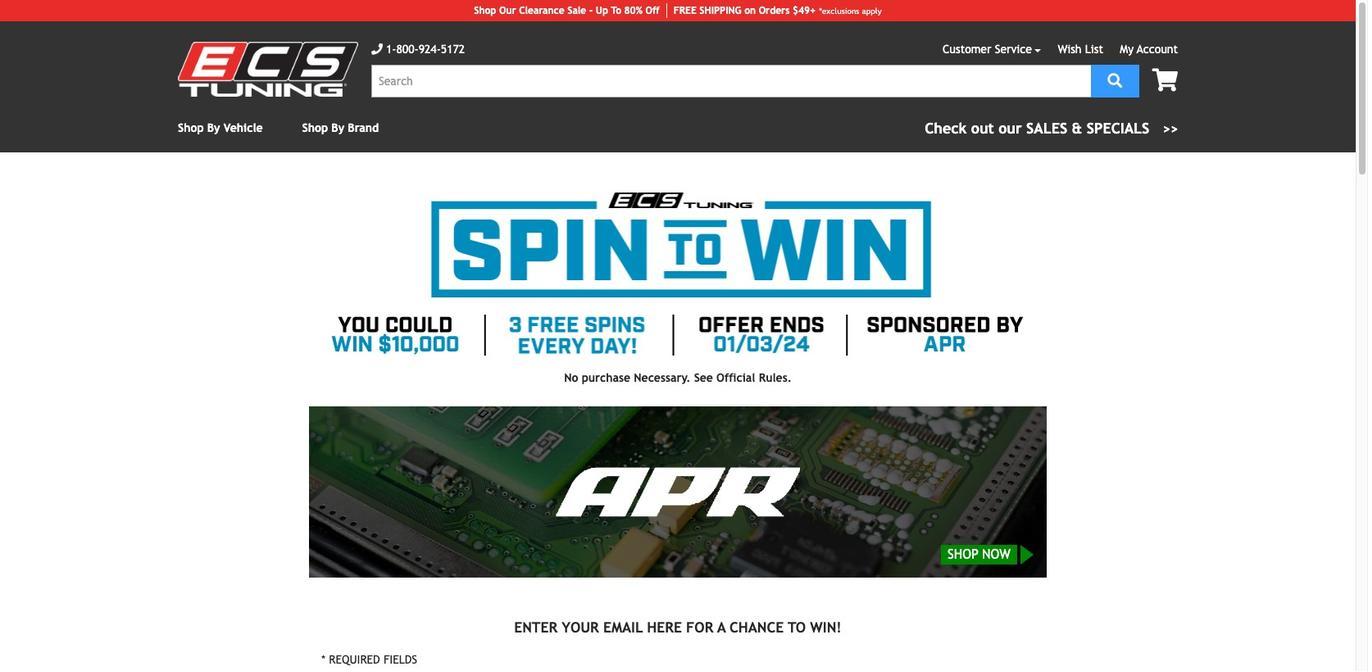 Task type: locate. For each thing, give the bounding box(es) containing it.
customer
[[943, 43, 992, 56]]

shop by vehicle
[[178, 121, 263, 134]]

specials
[[1087, 120, 1150, 137]]

customer service
[[943, 43, 1032, 56]]

shop for shop by vehicle
[[178, 121, 204, 134]]

my account link
[[1120, 43, 1178, 56]]

to
[[788, 620, 806, 636]]

sale
[[568, 5, 586, 16]]

purchase
[[582, 371, 631, 384]]

now
[[983, 547, 1011, 562]]

&
[[1072, 120, 1083, 137]]

1-800-924-5172
[[386, 43, 465, 56]]

* required fields
[[321, 654, 417, 667]]

800-
[[396, 43, 419, 56]]

by left vehicle
[[207, 121, 220, 134]]

shop for shop our clearance sale - up to 80% off
[[474, 5, 496, 16]]

*
[[321, 654, 326, 667]]

by for brand
[[332, 121, 345, 134]]

0 horizontal spatial by
[[207, 121, 220, 134]]

2 by from the left
[[332, 121, 345, 134]]

$49+
[[793, 5, 816, 16]]

80%
[[624, 5, 643, 16]]

1 by from the left
[[207, 121, 220, 134]]

shop our clearance sale - up to 80% off link
[[474, 3, 667, 18]]

to
[[611, 5, 622, 16]]

service
[[995, 43, 1032, 56]]

shop left vehicle
[[178, 121, 204, 134]]

sales &                              specials
[[1027, 120, 1150, 137]]

shop left brand
[[302, 121, 328, 134]]

wish
[[1058, 43, 1082, 56]]

shop left our
[[474, 5, 496, 16]]

a
[[718, 620, 726, 636]]

list
[[1085, 43, 1104, 56]]

*exclusions
[[819, 6, 860, 15]]

shop left now
[[948, 547, 979, 562]]

off
[[646, 5, 660, 16]]

by
[[207, 121, 220, 134], [332, 121, 345, 134]]

shop
[[474, 5, 496, 16], [178, 121, 204, 134], [302, 121, 328, 134], [948, 547, 979, 562]]

sales &                              specials link
[[925, 117, 1178, 139]]

my account
[[1120, 43, 1178, 56]]

ecs tuning spin to win sweepstakes! every spin and every dollar spent is an entry! image
[[309, 179, 1047, 370]]

1 horizontal spatial by
[[332, 121, 345, 134]]

free
[[674, 5, 697, 16]]

5172
[[441, 43, 465, 56]]

shop now
[[948, 547, 1011, 562]]

by left brand
[[332, 121, 345, 134]]

apply
[[862, 6, 882, 15]]

chance
[[730, 620, 784, 636]]

by for vehicle
[[207, 121, 220, 134]]



Task type: describe. For each thing, give the bounding box(es) containing it.
wish list
[[1058, 43, 1104, 56]]

shop for shop by brand
[[302, 121, 328, 134]]

wish list link
[[1058, 43, 1104, 56]]

fields
[[384, 654, 417, 667]]

shop by vehicle link
[[178, 121, 263, 134]]

*exclusions apply link
[[819, 5, 882, 17]]

your
[[562, 620, 599, 636]]

account
[[1137, 43, 1178, 56]]

customer service button
[[943, 41, 1042, 58]]

official
[[717, 371, 756, 384]]

shop by brand link
[[302, 121, 379, 134]]

necessary.
[[634, 371, 691, 384]]

on
[[745, 5, 756, 16]]

free ship ping on orders $49+ *exclusions apply
[[674, 5, 882, 16]]

apr image
[[553, 458, 803, 526]]

here
[[647, 620, 682, 636]]

-
[[589, 5, 593, 16]]

view your cart image
[[1153, 69, 1178, 92]]

vehicle
[[224, 121, 263, 134]]

shop by brand
[[302, 121, 379, 134]]

no purchase necessary. see official rules.
[[564, 371, 792, 384]]

email
[[604, 620, 643, 636]]

brand
[[348, 121, 379, 134]]

shop our clearance sale - up to 80% off
[[474, 5, 660, 16]]

clearance
[[519, 5, 565, 16]]

ecs tuning image
[[178, 42, 358, 97]]

enter
[[514, 620, 558, 636]]

my
[[1120, 43, 1134, 56]]

see
[[694, 371, 713, 384]]

rules.
[[759, 371, 792, 384]]

enter your email here for a chance to win!
[[514, 620, 842, 636]]

shop for shop now
[[948, 547, 979, 562]]

orders
[[759, 5, 790, 16]]

required
[[329, 654, 380, 667]]

shop now link
[[309, 406, 1047, 578]]

win!
[[810, 620, 842, 636]]

1-800-924-5172 link
[[371, 41, 465, 58]]

search image
[[1108, 73, 1123, 87]]

sales
[[1027, 120, 1068, 137]]

no
[[564, 371, 578, 384]]

1-
[[386, 43, 396, 56]]

ship
[[700, 5, 720, 16]]

for
[[686, 620, 714, 636]]

ping
[[720, 5, 742, 16]]

Search text field
[[371, 65, 1092, 98]]

up
[[596, 5, 608, 16]]

our
[[499, 5, 516, 16]]

phone image
[[371, 43, 383, 55]]

924-
[[419, 43, 441, 56]]



Task type: vqa. For each thing, say whether or not it's contained in the screenshot.
form
no



